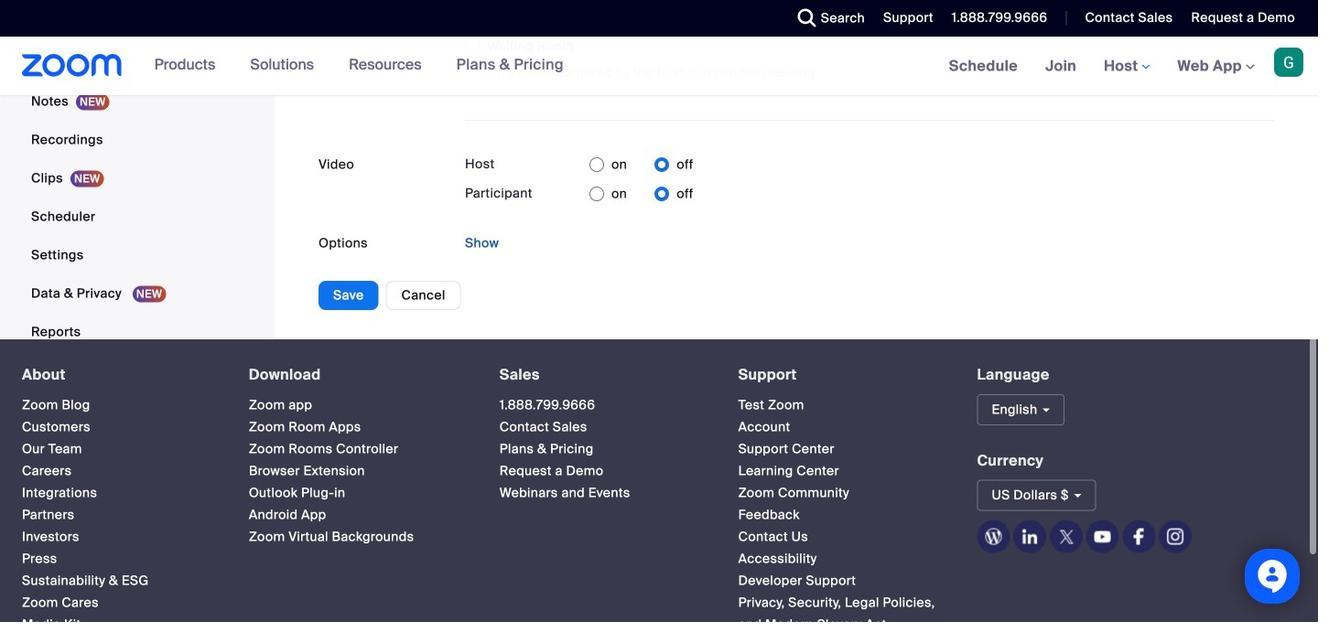 Task type: locate. For each thing, give the bounding box(es) containing it.
zoom logo image
[[22, 54, 122, 77]]

product information navigation
[[141, 37, 578, 95]]

banner
[[0, 37, 1319, 97]]

option group
[[590, 150, 694, 180], [590, 180, 694, 209]]

group
[[465, 0, 1275, 83]]

1 option group from the top
[[590, 150, 694, 180]]

1 heading from the left
[[22, 367, 216, 384]]

heading
[[22, 367, 216, 384], [249, 367, 467, 384], [500, 367, 706, 384], [739, 367, 945, 384]]



Task type: describe. For each thing, give the bounding box(es) containing it.
profile picture image
[[1275, 48, 1304, 77]]

2 option group from the top
[[590, 180, 694, 209]]

3 heading from the left
[[500, 367, 706, 384]]

4 heading from the left
[[739, 367, 945, 384]]

personal menu menu
[[0, 0, 269, 353]]

2 heading from the left
[[249, 367, 467, 384]]

meetings navigation
[[936, 37, 1319, 97]]



Task type: vqa. For each thing, say whether or not it's contained in the screenshot.
profile.zoom_whiteboard Image
no



